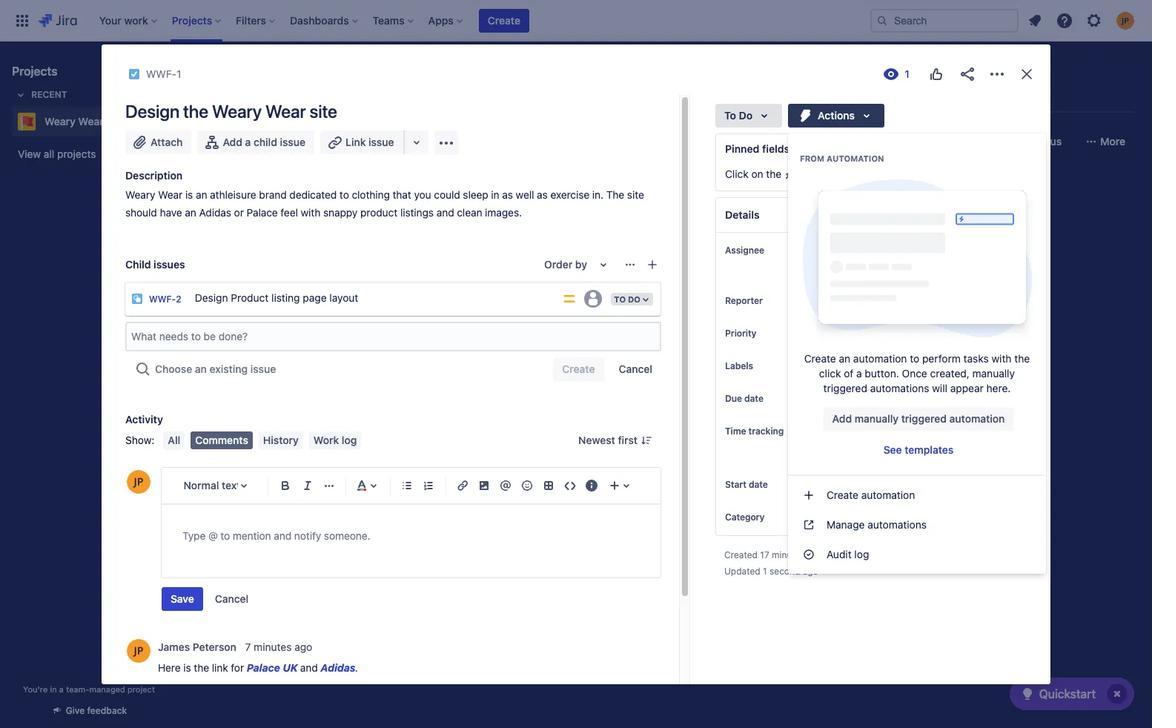Task type: describe. For each thing, give the bounding box(es) containing it.
description weary wear is an athleisure brand dedicated to clothing that you could sleep in as well as exercise in. the site should have an adidas or palace feel with snappy product listings and clean images.
[[125, 169, 647, 219]]

and inside description weary wear is an athleisure brand dedicated to clothing that you could sleep in as well as exercise in. the site should have an adidas or palace feel with snappy product listings and clean images.
[[437, 206, 455, 219]]

include
[[864, 449, 899, 462]]

to left 'start'
[[893, 168, 903, 180]]

wwf-2 link
[[149, 294, 182, 305]]

create button inside primary element
[[479, 9, 530, 32]]

from automation
[[801, 154, 885, 163]]

to inside description weary wear is an athleisure brand dedicated to clothing that you could sleep in as well as exercise in. the site should have an adidas or palace feel with snappy product listings and clean images.
[[340, 188, 349, 201]]

7 minutes ago
[[245, 641, 313, 654]]

wwf- for 2
[[149, 294, 176, 305]]

adidas link
[[321, 662, 356, 674]]

appear
[[951, 382, 984, 395]]

that
[[393, 188, 412, 201]]

reporter
[[726, 295, 763, 306]]

info panel image
[[584, 477, 601, 495]]

2 as from the left
[[537, 188, 548, 201]]

the down the athleisure
[[245, 222, 261, 234]]

1 vertical spatial child
[[902, 449, 925, 462]]

details
[[726, 208, 760, 221]]

exercise
[[551, 188, 590, 201]]

0 vertical spatial site
[[310, 101, 337, 122]]

link issue
[[346, 136, 394, 148]]

create inside "link"
[[827, 489, 859, 502]]

triggered inside add manually triggered automation link
[[902, 413, 947, 425]]

1 vertical spatial ago
[[803, 566, 819, 577]]

1 horizontal spatial cancel
[[619, 363, 653, 375]]

the
[[607, 188, 625, 201]]

0 vertical spatial design
[[125, 101, 180, 122]]

date for due date
[[745, 393, 764, 404]]

create inside primary element
[[488, 14, 521, 26]]

by
[[576, 258, 588, 271]]

1 vertical spatial automation
[[950, 413, 1006, 425]]

1 vertical spatial manually
[[855, 413, 899, 425]]

1 none from the top
[[846, 360, 872, 372]]

a inside create an automation to perform tasks with the click of a button. once created, manually triggered automations will appear here.
[[857, 367, 863, 380]]

2 vertical spatial do
[[628, 294, 641, 304]]

due date pin to top. only you can see pinned fields. image
[[767, 393, 779, 405]]

menu bar inside the design the weary wear site dialog
[[161, 432, 365, 450]]

give feedback button
[[42, 699, 136, 723]]

the left link
[[194, 662, 209, 674]]

2 palace from the top
[[247, 662, 280, 674]]

1 vertical spatial minutes
[[254, 641, 292, 654]]

menu containing create an automation to perform tasks with the click of a button. once created, manually triggered automations will appear here.
[[789, 134, 1047, 574]]

numbered list ⌘⇧7 image
[[420, 477, 438, 495]]

in
[[428, 184, 437, 194]]

the down copy link to issue icon
[[183, 101, 208, 122]]

athleisure
[[210, 188, 256, 201]]

work log button
[[309, 432, 362, 450]]

1 horizontal spatial adidas
[[321, 662, 356, 674]]

projects
[[12, 65, 58, 78]]

emoji image
[[519, 477, 537, 495]]

history button
[[259, 432, 303, 450]]

date for start date
[[749, 480, 768, 491]]

1 vertical spatial cancel button
[[206, 588, 258, 611]]

view all projects link
[[12, 141, 166, 168]]

issue type: sub-task image
[[131, 293, 143, 305]]

all button
[[164, 432, 185, 450]]

order by
[[545, 258, 588, 271]]

none for start date
[[846, 479, 872, 491]]

in.
[[593, 188, 604, 201]]

newest first
[[579, 434, 638, 447]]

category
[[726, 512, 765, 523]]

child issues
[[125, 258, 185, 271]]

sleep
[[463, 188, 489, 201]]

manage automations
[[827, 519, 927, 531]]

no time logged
[[846, 427, 919, 440]]

wwf-1
[[146, 68, 181, 80]]

tasks
[[964, 352, 990, 365]]

table image
[[540, 477, 558, 495]]

here
[[158, 662, 181, 674]]

create an automation to perform tasks with the click of a button. once created, manually triggered automations will appear here.
[[805, 352, 1031, 395]]

view
[[18, 148, 41, 160]]

james peterson image
[[349, 130, 372, 154]]

do inside to do 1
[[233, 184, 245, 194]]

2 vertical spatial site
[[324, 222, 341, 234]]

newest first image
[[641, 435, 653, 447]]

italic ⌘i image
[[299, 477, 317, 495]]

profile image of james peterson image
[[127, 470, 151, 494]]

0 horizontal spatial create button
[[197, 308, 397, 335]]

1 horizontal spatial issues
[[927, 449, 957, 462]]

1 vertical spatial design the weary wear site
[[209, 222, 341, 234]]

product
[[361, 206, 398, 219]]

audit log link
[[789, 540, 1047, 570]]

1 up the product
[[239, 275, 244, 288]]

1 horizontal spatial 0
[[491, 183, 498, 195]]

is inside description weary wear is an athleisure brand dedicated to clothing that you could sleep in as well as exercise in. the site should have an adidas or palace feel with snappy product listings and clean images.
[[185, 188, 193, 201]]

time
[[863, 427, 883, 440]]

choose an existing issue
[[155, 363, 276, 375]]

add manually triggered automation link
[[824, 407, 1014, 431]]

automation inside "link"
[[862, 489, 916, 502]]

in inside description weary wear is an athleisure brand dedicated to clothing that you could sleep in as well as exercise in. the site should have an adidas or palace feel with snappy product listings and clean images.
[[491, 188, 500, 201]]

add a child issue button
[[198, 131, 315, 154]]

dedicated
[[290, 188, 337, 201]]

0 horizontal spatial to do
[[615, 294, 641, 304]]

uk
[[283, 662, 298, 674]]

from
[[801, 154, 825, 163]]

assignee
[[726, 245, 765, 256]]

/
[[236, 275, 239, 288]]

design product listing page layout link
[[189, 284, 557, 314]]

all
[[168, 434, 180, 447]]

collapse recent projects image
[[12, 86, 30, 104]]

comments
[[195, 434, 248, 447]]

add for add manually triggered automation
[[833, 413, 853, 425]]

see templates link
[[875, 438, 963, 462]]

or
[[234, 206, 244, 219]]

audit
[[827, 548, 852, 561]]

create column image
[[830, 177, 848, 195]]

Child issues field
[[127, 323, 660, 350]]

manage automations link
[[789, 510, 1047, 540]]

projects
[[57, 148, 96, 160]]

weary wear fashion
[[45, 115, 144, 128]]

7
[[245, 641, 251, 654]]

issue for choose an existing issue
[[251, 363, 276, 375]]

issue actions image
[[625, 259, 637, 271]]

progress
[[439, 184, 485, 194]]

time tracking
[[726, 426, 784, 437]]

second
[[770, 566, 801, 577]]

link web pages and more image
[[408, 134, 426, 151]]

recent
[[31, 89, 67, 100]]

none for due date
[[846, 392, 872, 405]]

automation
[[827, 154, 885, 163]]

an inside 'choose an existing issue' button
[[195, 363, 207, 375]]

1 horizontal spatial to do button
[[716, 104, 783, 128]]

project
[[128, 685, 155, 694]]

1 vertical spatial cancel
[[215, 593, 249, 605]]

field
[[844, 168, 865, 180]]

you're in a team-managed project
[[23, 685, 155, 694]]

to right next
[[823, 168, 833, 180]]

add image, video, or file image
[[476, 477, 494, 495]]

feel
[[281, 206, 298, 219]]

from automation group
[[789, 138, 1047, 470]]

1 horizontal spatial to do
[[725, 109, 753, 122]]

choose
[[155, 363, 192, 375]]

1 vertical spatial to do button
[[610, 291, 655, 307]]

design the weary wear site dialog
[[102, 45, 1051, 729]]

a left field in the top right of the page
[[836, 168, 841, 180]]

button.
[[865, 367, 900, 380]]

1 left brand
[[251, 183, 256, 195]]

have
[[160, 206, 182, 219]]

feedback
[[87, 706, 127, 717]]

attach
[[151, 136, 183, 148]]

0 horizontal spatial 0
[[230, 275, 236, 288]]

once
[[903, 367, 928, 380]]

click
[[726, 168, 749, 180]]

listing
[[272, 292, 300, 305]]

child
[[125, 258, 151, 271]]

list
[[310, 93, 328, 105]]

adidas inside description weary wear is an athleisure brand dedicated to clothing that you could sleep in as well as exercise in. the site should have an adidas or palace feel with snappy product listings and clean images.
[[199, 206, 231, 219]]

0 vertical spatial do
[[739, 109, 753, 122]]



Task type: vqa. For each thing, say whether or not it's contained in the screenshot.
set
no



Task type: locate. For each thing, give the bounding box(es) containing it.
0 vertical spatial minutes
[[772, 550, 806, 561]]

to inside button
[[881, 266, 891, 279]]

done
[[637, 184, 661, 194]]

1
[[177, 68, 181, 80], [251, 183, 256, 195], [239, 275, 244, 288], [763, 566, 768, 577]]

ago left audit
[[808, 550, 824, 561]]

wear left list "link"
[[266, 101, 306, 122]]

audit log
[[827, 548, 870, 561]]

to up snappy
[[340, 188, 349, 201]]

as left the well
[[503, 188, 513, 201]]

and right uk
[[300, 662, 318, 674]]

give
[[66, 706, 85, 717]]

wear down the feel
[[297, 222, 321, 234]]

1 vertical spatial site
[[628, 188, 645, 201]]

0 horizontal spatial do
[[233, 184, 245, 194]]

0 vertical spatial date
[[745, 393, 764, 404]]

all
[[44, 148, 54, 160]]

automations down create automation "link"
[[868, 519, 927, 531]]

weary up the should
[[125, 188, 155, 201]]

to right unassigned icon
[[615, 294, 626, 304]]

0 vertical spatial issues
[[154, 258, 185, 271]]

settings
[[793, 93, 833, 105]]

1 vertical spatial palace
[[247, 662, 280, 674]]

0 vertical spatial 0
[[491, 183, 498, 195]]

a
[[245, 136, 251, 148], [836, 168, 841, 180], [857, 367, 863, 380], [59, 685, 64, 694]]

is right here
[[184, 662, 191, 674]]

save
[[171, 593, 194, 605]]

tab list containing board
[[187, 86, 1144, 113]]

add inside button
[[223, 136, 243, 148]]

manage
[[827, 519, 865, 531]]

quickstart button
[[1010, 678, 1135, 711]]

0 vertical spatial cancel
[[619, 363, 653, 375]]

palace down 7 minutes ago
[[247, 662, 280, 674]]

primary element
[[9, 0, 871, 41]]

should
[[125, 206, 157, 219]]

log right work
[[342, 434, 357, 447]]

0 vertical spatial adidas
[[199, 206, 231, 219]]

check image
[[1019, 686, 1037, 703]]

triggered inside create an automation to perform tasks with the click of a button. once created, manually triggered automations will appear here.
[[824, 382, 868, 395]]

start date
[[726, 480, 768, 491]]

menu bar containing all
[[161, 432, 365, 450]]

0 vertical spatial cancel button
[[610, 358, 662, 381]]

design up attach button in the top left of the page
[[125, 101, 180, 122]]

1 horizontal spatial minutes
[[772, 550, 806, 561]]

0 vertical spatial triggered
[[824, 382, 868, 395]]

1 as from the left
[[503, 188, 513, 201]]

labels
[[726, 361, 754, 372]]

1 vertical spatial triggered
[[902, 413, 947, 425]]

will
[[933, 382, 948, 395]]

1 right the task icon
[[177, 68, 181, 80]]

create inside create an automation to perform tasks with the click of a button. once created, manually triggered automations will appear here.
[[805, 352, 837, 365]]

dismiss quickstart image
[[1106, 683, 1130, 706]]

0 vertical spatial to do
[[725, 109, 753, 122]]

1 vertical spatial adidas
[[321, 662, 356, 674]]

an up of
[[840, 352, 851, 365]]

1 vertical spatial in
[[50, 685, 57, 694]]

actions image
[[989, 65, 1007, 83]]

0 vertical spatial log
[[342, 434, 357, 447]]

automation up manage automations
[[862, 489, 916, 502]]

3 none from the top
[[846, 479, 872, 491]]

bullet list ⌘⇧8 image
[[399, 477, 416, 495]]

to inside create an automation to perform tasks with the click of a button. once created, manually triggered automations will appear here.
[[911, 352, 920, 365]]

wear inside description weary wear is an athleisure brand dedicated to clothing that you could sleep in as well as exercise in. the site should have an adidas or palace feel with snappy product listings and clean images.
[[158, 188, 183, 201]]

add a child issue
[[223, 136, 306, 148]]

a left team-
[[59, 685, 64, 694]]

cancel
[[619, 363, 653, 375], [215, 593, 249, 605]]

1 horizontal spatial manually
[[973, 367, 1016, 380]]

weary down the recent
[[45, 115, 76, 128]]

code snippet image
[[562, 477, 580, 495]]

could
[[434, 188, 461, 201]]

menu
[[789, 134, 1047, 574]]

brand
[[259, 188, 287, 201]]

normal text
[[184, 479, 241, 492]]

manually inside create an automation to perform tasks with the click of a button. once created, manually triggered automations will appear here.
[[973, 367, 1016, 380]]

palace down brand
[[247, 206, 278, 219]]

an left the athleisure
[[196, 188, 207, 201]]

unassigned image
[[585, 290, 603, 308]]

issues down add manually triggered automation link
[[927, 449, 957, 462]]

design product listing page layout
[[195, 292, 359, 305]]

in up images.
[[491, 188, 500, 201]]

see templates
[[884, 444, 954, 456]]

0 vertical spatial automations
[[871, 382, 930, 395]]

pinned
[[726, 142, 760, 155]]

2 vertical spatial to
[[615, 294, 626, 304]]

me
[[893, 266, 908, 279]]

1 horizontal spatial do
[[628, 294, 641, 304]]

2 horizontal spatial to
[[725, 109, 737, 122]]

to do button up pinned
[[716, 104, 783, 128]]

mention image
[[497, 477, 515, 495]]

1 vertical spatial date
[[749, 480, 768, 491]]

0 vertical spatial with
[[301, 206, 321, 219]]

search image
[[877, 14, 889, 26]]

to do right unassigned icon
[[615, 294, 641, 304]]

description
[[125, 169, 183, 182]]

1 horizontal spatial add
[[833, 413, 853, 425]]

log right audit
[[855, 548, 870, 561]]

0 horizontal spatial triggered
[[824, 382, 868, 395]]

created 17 minutes ago updated 1 second ago
[[725, 550, 824, 577]]

logged
[[886, 427, 919, 440]]

add up no
[[833, 413, 853, 425]]

due
[[726, 393, 743, 404]]

automation down appear
[[950, 413, 1006, 425]]

due date
[[726, 393, 764, 404]]

1 vertical spatial wwf-
[[149, 294, 176, 305]]

time tracking pin to top. only you can see pinned fields. image
[[787, 426, 799, 438]]

1 horizontal spatial issue
[[280, 136, 306, 148]]

do up pinned
[[739, 109, 753, 122]]

clean
[[457, 206, 483, 219]]

1 horizontal spatial create button
[[479, 9, 530, 32]]

1 vertical spatial 0
[[230, 275, 236, 288]]

you
[[414, 188, 432, 201]]

0 horizontal spatial cancel
[[215, 593, 249, 605]]

0 horizontal spatial log
[[342, 434, 357, 447]]

as right the well
[[537, 188, 548, 201]]

triggered down of
[[824, 382, 868, 395]]

to do 1
[[219, 183, 256, 195]]

an inside create an automation to perform tasks with the click of a button. once created, manually triggered automations will appear here.
[[840, 352, 851, 365]]

vote options: no one has voted for this issue yet. image
[[928, 65, 946, 83]]

log inside menu
[[855, 548, 870, 561]]

in
[[491, 188, 500, 201], [50, 685, 57, 694]]

automations inside create an automation to perform tasks with the click of a button. once created, manually triggered automations will appear here.
[[871, 382, 930, 395]]

none down create automation
[[846, 511, 872, 524]]

2 vertical spatial design
[[195, 292, 228, 305]]

design down or
[[209, 222, 242, 234]]

category pin to top. only you can see pinned fields. image
[[780, 512, 792, 524]]

weary down the feel
[[264, 222, 294, 234]]

add app image
[[437, 134, 455, 152]]

1 vertical spatial to do
[[615, 294, 641, 304]]

0 horizontal spatial as
[[503, 188, 513, 201]]

summary
[[199, 93, 246, 105]]

more formatting image
[[320, 477, 338, 495]]

0 right sleep on the left of the page
[[491, 183, 498, 195]]

project settings link
[[753, 86, 836, 113]]

design the weary wear site up search board text box
[[125, 101, 337, 122]]

1 vertical spatial is
[[184, 662, 191, 674]]

adidas right uk
[[321, 662, 356, 674]]

1 inside created 17 minutes ago updated 1 second ago
[[763, 566, 768, 577]]

none
[[846, 360, 872, 372], [846, 392, 872, 405], [846, 479, 872, 491], [846, 511, 872, 524]]

to left me
[[881, 266, 891, 279]]

0 vertical spatial create button
[[479, 9, 530, 32]]

priority: medium image
[[563, 292, 577, 306]]

add for add a child issue
[[223, 136, 243, 148]]

do down 'issue actions' icon
[[628, 294, 641, 304]]

0 vertical spatial design the weary wear site
[[125, 101, 337, 122]]

none for category
[[846, 511, 872, 524]]

group containing create automation
[[789, 475, 1047, 574]]

wwf- for 1
[[146, 68, 177, 80]]

1 vertical spatial with
[[992, 352, 1012, 365]]

1 down 17
[[763, 566, 768, 577]]

automation inside create an automation to perform tasks with the click of a button. once created, manually triggered automations will appear here.
[[854, 352, 908, 365]]

Search board text field
[[197, 131, 310, 152]]

ago up uk
[[295, 641, 313, 654]]

1 horizontal spatial in
[[491, 188, 500, 201]]

weary inside description weary wear is an athleisure brand dedicated to clothing that you could sleep in as well as exercise in. the site should have an adidas or palace feel with snappy product listings and clean images.
[[125, 188, 155, 201]]

wwf- left copy link to issue icon
[[146, 68, 177, 80]]

log for work log
[[342, 434, 357, 447]]

group
[[789, 475, 1047, 574]]

in right you're
[[50, 685, 57, 694]]

an right the choose
[[195, 363, 207, 375]]

is left the athleisure
[[185, 188, 193, 201]]

page
[[303, 292, 327, 305]]

create banner
[[0, 0, 1153, 42]]

to up once
[[911, 352, 920, 365]]

log for audit log
[[855, 548, 870, 561]]

none right click
[[846, 360, 872, 372]]

the right on
[[767, 168, 782, 180]]

1 vertical spatial automations
[[868, 519, 927, 531]]

1 horizontal spatial to
[[615, 294, 626, 304]]

1 vertical spatial issues
[[927, 449, 957, 462]]

manually up "time"
[[855, 413, 899, 425]]

wwf-2
[[149, 294, 182, 305]]

the right 'tasks'
[[1015, 352, 1031, 365]]

with inside description weary wear is an athleisure brand dedicated to clothing that you could sleep in as well as exercise in. the site should have an adidas or palace feel with snappy product listings and clean images.
[[301, 206, 321, 219]]

do
[[739, 109, 753, 122], [233, 184, 245, 194], [628, 294, 641, 304]]

an right have
[[185, 206, 196, 219]]

0 horizontal spatial minutes
[[254, 641, 292, 654]]

cancel up first
[[619, 363, 653, 375]]

0 horizontal spatial and
[[300, 662, 318, 674]]

priority
[[726, 328, 757, 339]]

ago right the second
[[803, 566, 819, 577]]

layout
[[330, 292, 359, 305]]

issues right child
[[154, 258, 185, 271]]

1 horizontal spatial and
[[437, 206, 455, 219]]

0 horizontal spatial manually
[[855, 413, 899, 425]]

issue right existing
[[251, 363, 276, 375]]

for
[[231, 662, 244, 674]]

1 horizontal spatial log
[[855, 548, 870, 561]]

site right the
[[628, 188, 645, 201]]

issue right link
[[369, 136, 394, 148]]

start date pin to top. only you can see pinned fields. image
[[783, 480, 795, 491]]

details element
[[716, 197, 1036, 233]]

site right the board
[[310, 101, 337, 122]]

design the weary wear site inside dialog
[[125, 101, 337, 122]]

unassigned
[[873, 244, 929, 257]]

1 vertical spatial design
[[209, 222, 242, 234]]

0 horizontal spatial to do button
[[610, 291, 655, 307]]

issue for add a child issue
[[280, 136, 306, 148]]

0 horizontal spatial add
[[223, 136, 243, 148]]

wear inside weary wear fashion link
[[78, 115, 104, 128]]

child inside button
[[254, 136, 277, 148]]

site down snappy
[[324, 222, 341, 234]]

jira image
[[39, 12, 77, 29], [39, 12, 77, 29]]

no
[[846, 427, 860, 440]]

2 horizontal spatial issue
[[369, 136, 394, 148]]

time
[[726, 426, 747, 437]]

close image
[[1019, 65, 1036, 83]]

next
[[800, 168, 820, 180]]

0 vertical spatial add
[[223, 136, 243, 148]]

wwf- right issue type: sub-task icon
[[149, 294, 176, 305]]

wear
[[266, 101, 306, 122], [78, 115, 104, 128], [158, 188, 183, 201], [297, 222, 321, 234]]

comments button
[[191, 432, 253, 450]]

with down dedicated
[[301, 206, 321, 219]]

1 horizontal spatial as
[[537, 188, 548, 201]]

design right 2
[[195, 292, 228, 305]]

1 vertical spatial to
[[219, 184, 231, 194]]

0 horizontal spatial adidas
[[199, 206, 231, 219]]

newest first button
[[570, 432, 662, 450]]

to left brand
[[219, 184, 231, 194]]

automations inside 'group'
[[868, 519, 927, 531]]

log inside button
[[342, 434, 357, 447]]

automations down once
[[871, 382, 930, 395]]

0 horizontal spatial with
[[301, 206, 321, 219]]

1 vertical spatial and
[[300, 662, 318, 674]]

you're
[[23, 685, 48, 694]]

managed
[[89, 685, 125, 694]]

1 palace from the top
[[247, 206, 278, 219]]

2 vertical spatial automation
[[862, 489, 916, 502]]

none down of
[[846, 392, 872, 405]]

first
[[618, 434, 638, 447]]

create child image
[[647, 259, 659, 271]]

pinned fields
[[726, 142, 790, 155]]

with right 'tasks'
[[992, 352, 1012, 365]]

peterson
[[193, 641, 237, 654]]

is
[[185, 188, 193, 201], [184, 662, 191, 674]]

and down could
[[437, 206, 455, 219]]

link image
[[454, 477, 472, 495]]

task image
[[128, 68, 140, 80]]

0 vertical spatial and
[[437, 206, 455, 219]]

automation up button.
[[854, 352, 908, 365]]

show:
[[125, 434, 155, 447]]

0 horizontal spatial issue
[[251, 363, 276, 375]]

with inside create an automation to perform tasks with the click of a button. once created, manually triggered automations will appear here.
[[992, 352, 1012, 365]]

well
[[516, 188, 535, 201]]

label
[[867, 168, 890, 180]]

cancel button right save button
[[206, 588, 258, 611]]

0 horizontal spatial in
[[50, 685, 57, 694]]

0 vertical spatial automation
[[854, 352, 908, 365]]

to do button down 'issue actions' icon
[[610, 291, 655, 307]]

share image
[[959, 65, 977, 83]]

bold ⌘b image
[[277, 477, 295, 495]]

project settings
[[756, 93, 833, 105]]

site inside description weary wear is an athleisure brand dedicated to clothing that you could sleep in as well as exercise in. the site should have an adidas or palace feel with snappy product listings and clean images.
[[628, 188, 645, 201]]

include child issues
[[864, 449, 957, 462]]

date left due date pin to top. only you can see pinned fields. "icon"
[[745, 393, 764, 404]]

project
[[756, 93, 791, 105]]

1 vertical spatial add
[[833, 413, 853, 425]]

reporter pin to top. only you can see pinned fields. image
[[766, 295, 778, 307]]

manually
[[973, 367, 1016, 380], [855, 413, 899, 425]]

menu bar
[[161, 432, 365, 450]]

0 vertical spatial child
[[254, 136, 277, 148]]

.
[[356, 662, 359, 674]]

created
[[725, 550, 758, 561]]

1 vertical spatial create button
[[197, 308, 397, 335]]

adidas left or
[[199, 206, 231, 219]]

link
[[346, 136, 366, 148]]

manually up here.
[[973, 367, 1016, 380]]

none down include
[[846, 479, 872, 491]]

to inside to do 1
[[219, 184, 231, 194]]

0 vertical spatial palace
[[247, 206, 278, 219]]

1 vertical spatial log
[[855, 548, 870, 561]]

cancel button up first
[[610, 358, 662, 381]]

issue down the board
[[280, 136, 306, 148]]

1 horizontal spatial child
[[902, 449, 925, 462]]

give feedback
[[66, 706, 127, 717]]

0 vertical spatial wwf-
[[146, 68, 177, 80]]

here is the link for palace uk and adidas .
[[158, 662, 359, 674]]

design the weary wear site down the feel
[[209, 222, 341, 234]]

copy link to issue image
[[178, 68, 190, 79]]

0 vertical spatial to
[[725, 109, 737, 122]]

minutes up palace uk link
[[254, 641, 292, 654]]

a up to do 1
[[245, 136, 251, 148]]

to up pinned
[[725, 109, 737, 122]]

1 vertical spatial do
[[233, 184, 245, 194]]

work log
[[314, 434, 357, 447]]

0 vertical spatial ago
[[808, 550, 824, 561]]

the inside create an automation to perform tasks with the click of a button. once created, manually triggered automations will appear here.
[[1015, 352, 1031, 365]]

palace inside description weary wear is an athleisure brand dedicated to clothing that you could sleep in as well as exercise in. the site should have an adidas or palace feel with snappy product listings and clean images.
[[247, 206, 278, 219]]

0 up the product
[[230, 275, 236, 288]]

a inside add a child issue button
[[245, 136, 251, 148]]

tab list
[[187, 86, 1144, 113]]

add people image
[[381, 133, 399, 151]]

0 horizontal spatial child
[[254, 136, 277, 148]]

issue inside button
[[251, 363, 276, 375]]

date right start
[[749, 480, 768, 491]]

a right of
[[857, 367, 863, 380]]

wear up the view all projects link at the top of the page
[[78, 115, 104, 128]]

design inside design product listing page layout link
[[195, 292, 228, 305]]

0 vertical spatial manually
[[973, 367, 1016, 380]]

wwf-1 link
[[146, 65, 181, 83]]

Comment - Main content area, start typing to enter text. text field
[[183, 527, 640, 545]]

wear up have
[[158, 188, 183, 201]]

minutes up the second
[[772, 550, 806, 561]]

2 horizontal spatial do
[[739, 109, 753, 122]]

Search field
[[871, 9, 1019, 32]]

add down summary link
[[223, 136, 243, 148]]

attach button
[[125, 131, 192, 154]]

triggered up logged at the bottom of the page
[[902, 413, 947, 425]]

0 horizontal spatial to
[[219, 184, 231, 194]]

perform
[[923, 352, 961, 365]]

existing
[[210, 363, 248, 375]]

weary wear fashion link
[[12, 107, 160, 137]]

on
[[752, 168, 764, 180]]

0 horizontal spatial issues
[[154, 258, 185, 271]]

start
[[726, 480, 747, 491]]

2 vertical spatial ago
[[295, 641, 313, 654]]

minutes inside created 17 minutes ago updated 1 second ago
[[772, 550, 806, 561]]

add inside from automation group
[[833, 413, 853, 425]]

1 horizontal spatial cancel button
[[610, 358, 662, 381]]

assign to me
[[846, 266, 908, 279]]

to do up pinned
[[725, 109, 753, 122]]

cancel right save
[[215, 593, 249, 605]]

do up or
[[233, 184, 245, 194]]

design
[[125, 101, 180, 122], [209, 222, 242, 234], [195, 292, 228, 305]]

fields
[[763, 142, 790, 155]]

link issue button
[[321, 131, 405, 154]]

0 vertical spatial is
[[185, 188, 193, 201]]

start
[[905, 168, 928, 180]]

ago
[[808, 550, 824, 561], [803, 566, 819, 577], [295, 641, 313, 654]]

2 none from the top
[[846, 392, 872, 405]]

4 none from the top
[[846, 511, 872, 524]]

weary up search board text box
[[212, 101, 262, 122]]



